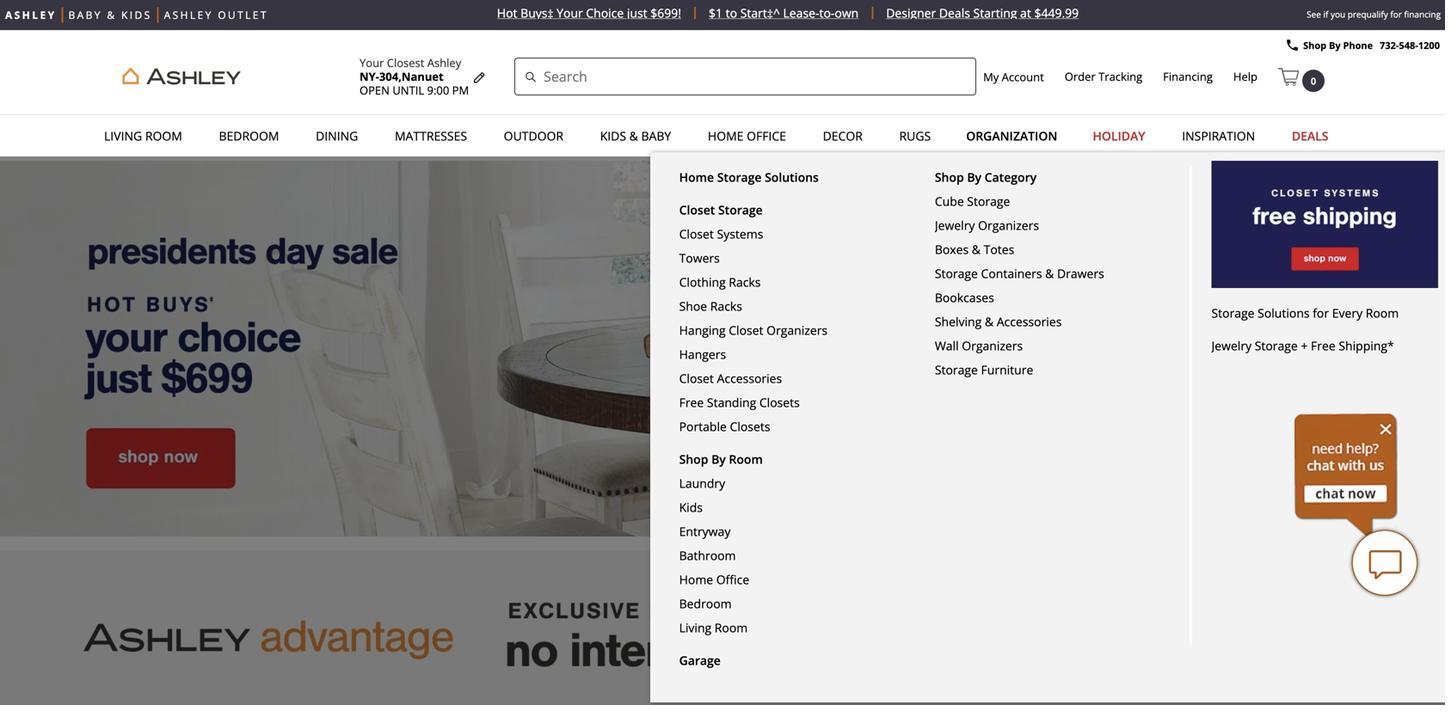 Task type: describe. For each thing, give the bounding box(es) containing it.
mattresses
[[395, 128, 467, 144]]

deals link
[[1287, 120, 1334, 152]]

1 horizontal spatial your
[[557, 5, 583, 21]]

0 horizontal spatial bedroom
[[219, 128, 279, 144]]

order tracking
[[1065, 69, 1143, 84]]

shop for shop by category cube storage jewelry organizers boxes & totes storage containers & drawers bookcases shelving & accessories wall organizers storage furniture
[[935, 169, 964, 185]]

hanging
[[679, 322, 726, 339]]

room up garage
[[715, 620, 748, 636]]

storage left +
[[1255, 338, 1298, 354]]

outlet
[[218, 8, 268, 22]]

closet storage closet systems towers clothing racks shoe racks hanging closet organizers hangers closet accessories free standing closets portable closets
[[679, 202, 828, 435]]

bookcases link
[[935, 281, 1184, 306]]

& right shelving
[[985, 314, 994, 330]]

0 vertical spatial for
[[1391, 9, 1402, 20]]

search image
[[525, 69, 537, 87]]

organizers inside closet storage closet systems towers clothing racks shoe racks hanging closet organizers hangers closet accessories free standing closets portable closets
[[767, 322, 828, 339]]

decor
[[823, 128, 863, 144]]

closet storage link
[[679, 202, 910, 218]]

your inside your closest ashley ny-304,nanuet
[[360, 55, 384, 71]]

$1 to start‡^ lease-to-own
[[709, 5, 859, 21]]

organization
[[967, 128, 1058, 144]]

shipping*
[[1339, 338, 1395, 354]]

shop by category link
[[935, 169, 1187, 185]]

containers
[[981, 265, 1042, 282]]

hot buys‡ your choice just $699! link
[[484, 5, 696, 21]]

& down the boxes & totes link
[[1046, 265, 1054, 282]]

lease-
[[783, 5, 820, 21]]

home storage solutions link
[[679, 169, 910, 185]]

banner containing living room
[[0, 30, 1446, 703]]

548-
[[1399, 39, 1419, 52]]

living room
[[104, 128, 182, 144]]

1 vertical spatial closets
[[730, 419, 771, 435]]

bathroom
[[679, 548, 736, 564]]

by for phone
[[1329, 39, 1341, 52]]

0 horizontal spatial solutions
[[765, 169, 819, 185]]

my account link
[[984, 69, 1044, 85]]

ashley outlet
[[164, 8, 268, 22]]

ny-
[[360, 69, 379, 84]]

bedroom inside shop by room laundry kids entryway bathroom home office bedroom living room
[[679, 596, 732, 612]]

choice
[[586, 5, 624, 21]]

dining link
[[311, 120, 363, 152]]

change location image
[[473, 71, 486, 85]]

732-
[[1380, 39, 1399, 52]]

inspiration
[[1182, 128, 1256, 144]]

pm
[[452, 83, 469, 98]]

dining
[[316, 128, 358, 144]]

my account
[[984, 69, 1044, 85]]

shelving
[[935, 314, 982, 330]]

kids inside shop by room laundry kids entryway bathroom home office bedroom living room
[[679, 500, 703, 516]]

until
[[393, 83, 424, 98]]

tracking
[[1099, 69, 1143, 84]]

304,nanuet
[[379, 69, 444, 84]]

storage down the boxes
[[935, 265, 978, 282]]

baby & kids
[[68, 8, 152, 22]]

systems
[[717, 226, 764, 242]]

category
[[985, 169, 1037, 185]]

ashley inside your closest ashley ny-304,nanuet
[[427, 55, 461, 71]]

rugs link
[[894, 120, 936, 152]]

baby
[[641, 128, 671, 144]]

hanging closet organizers link
[[679, 314, 908, 339]]

hangers link
[[679, 338, 908, 363]]

1 vertical spatial solutions
[[1258, 305, 1310, 322]]

baby & kids link
[[68, 7, 152, 23]]

1 horizontal spatial bedroom link
[[679, 588, 908, 612]]

holiday
[[1093, 128, 1146, 144]]

accessories inside closet storage closet systems towers clothing racks shoe racks hanging closet organizers hangers closet accessories free standing closets portable closets
[[717, 370, 782, 387]]

your closest ashley ny-304,nanuet
[[360, 55, 461, 84]]

hot
[[497, 5, 518, 21]]

0 vertical spatial racks
[[729, 274, 761, 290]]

you
[[1331, 9, 1346, 20]]

storage furniture link
[[935, 354, 1184, 378]]

boxes
[[935, 241, 969, 258]]

order tracking link
[[1065, 69, 1143, 84]]

home inside shop by room laundry kids entryway bathroom home office bedroom living room
[[679, 572, 713, 588]]

every
[[1333, 305, 1363, 322]]

home for home office
[[708, 128, 744, 144]]

see if you prequalify for financing
[[1307, 9, 1441, 20]]

to
[[726, 5, 737, 21]]

totes
[[984, 241, 1015, 258]]

1200
[[1419, 39, 1440, 52]]

order
[[1065, 69, 1096, 84]]

if
[[1324, 9, 1329, 20]]

jewelry inside "shop by category cube storage jewelry organizers boxes & totes storage containers & drawers bookcases shelving & accessories wall organizers storage furniture"
[[935, 217, 975, 234]]

organizers up furniture
[[962, 338, 1023, 354]]

financing
[[1164, 69, 1213, 84]]

outdoor
[[504, 128, 564, 144]]

living inside shop by room laundry kids entryway bathroom home office bedroom living room
[[679, 620, 712, 636]]

storage down home office
[[717, 169, 762, 185]]

at
[[1021, 5, 1032, 21]]

shop for shop by phone 732-548-1200
[[1304, 39, 1327, 52]]

buys‡
[[521, 5, 554, 21]]

start‡^
[[741, 5, 780, 21]]

storage image
[[1212, 161, 1439, 288]]

jewelry storage + free shipping* link
[[1212, 330, 1436, 362]]

closet systems link
[[679, 218, 908, 242]]

storage solutions for every room link
[[1212, 297, 1436, 330]]

holiday link
[[1088, 120, 1151, 152]]

inspiration link
[[1177, 120, 1261, 152]]

open
[[360, 83, 390, 98]]

ashley link
[[5, 7, 56, 23]]

organization link
[[963, 120, 1062, 152]]

0 horizontal spatial bedroom link
[[214, 120, 284, 152]]

financing link
[[1164, 69, 1213, 84]]

0 horizontal spatial deals
[[940, 5, 971, 21]]

entryway link
[[679, 515, 908, 540]]

& inside baby & kids link
[[107, 8, 117, 22]]

own
[[835, 5, 859, 21]]

$699!
[[651, 5, 681, 21]]

office inside shop by room laundry kids entryway bathroom home office bedroom living room
[[717, 572, 750, 588]]

see if you prequalify for financing link
[[1303, 0, 1446, 29]]



Task type: vqa. For each thing, say whether or not it's contained in the screenshot.
$249.99
no



Task type: locate. For each thing, give the bounding box(es) containing it.
towers
[[679, 250, 720, 266]]

designer deals starting at $449.99
[[887, 5, 1079, 21]]

& left kids
[[107, 8, 117, 22]]

1 vertical spatial deals
[[1292, 128, 1329, 144]]

0 vertical spatial accessories
[[997, 314, 1062, 330]]

wall organizers link
[[935, 330, 1184, 354]]

0 vertical spatial kids
[[600, 128, 626, 144]]

1 horizontal spatial deals
[[1292, 128, 1329, 144]]

room down standing
[[729, 451, 763, 468]]

closets
[[760, 395, 800, 411], [730, 419, 771, 435]]

ashley image
[[116, 65, 248, 88]]

by inside shop by room laundry kids entryway bathroom home office bedroom living room
[[712, 451, 726, 468]]

0 link
[[1279, 61, 1325, 92]]

2 horizontal spatial shop
[[1304, 39, 1327, 52]]

home office link down entryway link
[[679, 564, 908, 588]]

laundry link
[[679, 467, 908, 492]]

ashley's special financing image
[[0, 551, 1446, 706]]

1 vertical spatial your
[[360, 55, 384, 71]]

for
[[1391, 9, 1402, 20], [1313, 305, 1329, 322]]

boxes & totes link
[[935, 233, 1184, 258]]

0 vertical spatial home
[[708, 128, 744, 144]]

0 vertical spatial closets
[[760, 395, 800, 411]]

storage solutions for every room
[[1212, 305, 1399, 322]]

1 horizontal spatial shop
[[935, 169, 964, 185]]

shoe
[[679, 298, 707, 315]]

towers link
[[679, 242, 908, 266]]

office down bathroom
[[717, 572, 750, 588]]

racks right clothing
[[729, 274, 761, 290]]

portable closets link
[[679, 410, 908, 435]]

phone
[[1344, 39, 1373, 52]]

1 vertical spatial bedroom
[[679, 596, 732, 612]]

0 vertical spatial ashley
[[164, 8, 213, 22]]

deals left starting
[[940, 5, 971, 21]]

closet accessories link
[[679, 362, 908, 387]]

& left baby
[[630, 128, 638, 144]]

office
[[747, 128, 786, 144], [717, 572, 750, 588]]

home up home storage solutions at top
[[708, 128, 744, 144]]

entryway
[[679, 524, 731, 540]]

designer
[[887, 5, 936, 21]]

jewelry organizers link
[[935, 209, 1184, 234]]

dialogue message for liveperson image
[[1295, 414, 1398, 538]]

by for room
[[712, 451, 726, 468]]

0 vertical spatial your
[[557, 5, 583, 21]]

& left totes
[[972, 241, 981, 258]]

0 horizontal spatial living room link
[[99, 120, 187, 152]]

main content
[[0, 161, 1446, 706]]

1 vertical spatial racks
[[711, 298, 743, 315]]

by left category
[[967, 169, 982, 185]]

closets down "closet accessories" "link"
[[760, 395, 800, 411]]

free
[[1311, 338, 1336, 354], [679, 395, 704, 411]]

0 horizontal spatial free
[[679, 395, 704, 411]]

1 vertical spatial shop
[[935, 169, 964, 185]]

1 vertical spatial ashley
[[427, 55, 461, 71]]

2 vertical spatial by
[[712, 451, 726, 468]]

racks right shoe
[[711, 298, 743, 315]]

kids left baby
[[600, 128, 626, 144]]

0 vertical spatial office
[[747, 128, 786, 144]]

&
[[107, 8, 117, 22], [630, 128, 638, 144], [972, 241, 981, 258], [1046, 265, 1054, 282], [985, 314, 994, 330]]

for left every
[[1313, 305, 1329, 322]]

1 horizontal spatial free
[[1311, 338, 1336, 354]]

0 horizontal spatial shop
[[679, 451, 709, 468]]

1 horizontal spatial kids
[[679, 500, 703, 516]]

organizers down shoe racks link
[[767, 322, 828, 339]]

0 horizontal spatial living
[[104, 128, 142, 144]]

0 vertical spatial bedroom link
[[214, 120, 284, 152]]

1 horizontal spatial bedroom
[[679, 596, 732, 612]]

accessories down bookcases link
[[997, 314, 1062, 330]]

rugs
[[900, 128, 931, 144]]

0 vertical spatial bedroom
[[219, 128, 279, 144]]

living room link down ashley image
[[99, 120, 187, 152]]

shop by room laundry kids entryway bathroom home office bedroom living room
[[679, 451, 763, 636]]

1 vertical spatial office
[[717, 572, 750, 588]]

organizers
[[978, 217, 1039, 234], [767, 322, 828, 339], [962, 338, 1023, 354]]

standing
[[707, 395, 757, 411]]

0 horizontal spatial kids
[[600, 128, 626, 144]]

1 vertical spatial for
[[1313, 305, 1329, 322]]

storage
[[717, 169, 762, 185], [967, 193, 1011, 210], [718, 202, 763, 218], [935, 265, 978, 282], [1212, 305, 1255, 322], [1255, 338, 1298, 354], [935, 362, 978, 378]]

living
[[104, 128, 142, 144], [679, 620, 712, 636]]

shop by category cube storage jewelry organizers boxes & totes storage containers & drawers bookcases shelving & accessories wall organizers storage furniture
[[935, 169, 1105, 378]]

shop
[[1304, 39, 1327, 52], [935, 169, 964, 185], [679, 451, 709, 468]]

2 vertical spatial home
[[679, 572, 713, 588]]

accessories up standing
[[717, 370, 782, 387]]

furniture
[[981, 362, 1034, 378]]

$1
[[709, 5, 723, 21]]

1 horizontal spatial living room link
[[679, 612, 908, 636]]

ashley
[[5, 8, 56, 22]]

0 vertical spatial free
[[1311, 338, 1336, 354]]

baby
[[68, 8, 102, 22]]

free up portable
[[679, 395, 704, 411]]

1 horizontal spatial living
[[679, 620, 712, 636]]

2 horizontal spatial by
[[1329, 39, 1341, 52]]

just
[[627, 5, 648, 21]]

home office link up home storage solutions at top
[[703, 120, 792, 152]]

free standing closets link
[[679, 386, 908, 411]]

shelving & accessories link
[[935, 305, 1184, 330]]

outdoor link
[[499, 120, 569, 152]]

home for home storage solutions
[[679, 169, 714, 185]]

see
[[1307, 9, 1322, 20]]

1 horizontal spatial for
[[1391, 9, 1402, 20]]

by
[[1329, 39, 1341, 52], [967, 169, 982, 185], [712, 451, 726, 468]]

designer deals starting at $449.99 link
[[874, 5, 1092, 21]]

1 vertical spatial living room link
[[679, 612, 908, 636]]

shop inside "shop by category cube storage jewelry organizers boxes & totes storage containers & drawers bookcases shelving & accessories wall organizers storage furniture"
[[935, 169, 964, 185]]

closets down standing
[[730, 419, 771, 435]]

room
[[145, 128, 182, 144], [1366, 305, 1399, 322], [729, 451, 763, 468], [715, 620, 748, 636]]

1 vertical spatial accessories
[[717, 370, 782, 387]]

1 vertical spatial home
[[679, 169, 714, 185]]

ashley right kids
[[164, 8, 213, 22]]

shop up cube
[[935, 169, 964, 185]]

0 vertical spatial jewelry
[[935, 217, 975, 234]]

cube storage link
[[935, 185, 1184, 210]]

shop by room link
[[679, 451, 910, 468]]

jewelry up the boxes
[[935, 217, 975, 234]]

accessories inside "shop by category cube storage jewelry organizers boxes & totes storage containers & drawers bookcases shelving & accessories wall organizers storage furniture"
[[997, 314, 1062, 330]]

0 vertical spatial living room link
[[99, 120, 187, 152]]

0 vertical spatial home office link
[[703, 120, 792, 152]]

shop for shop by room laundry kids entryway bathroom home office bedroom living room
[[679, 451, 709, 468]]

jewelry
[[935, 217, 975, 234], [1212, 338, 1252, 354]]

starting
[[974, 5, 1017, 21]]

1 horizontal spatial ashley
[[427, 55, 461, 71]]

kids
[[121, 8, 152, 22]]

2 vertical spatial shop
[[679, 451, 709, 468]]

0 vertical spatial shop
[[1304, 39, 1327, 52]]

1 vertical spatial kids
[[679, 500, 703, 516]]

0 horizontal spatial for
[[1313, 305, 1329, 322]]

shop by phone 732-548-1200
[[1304, 39, 1440, 52]]

my
[[984, 69, 999, 85]]

closest
[[387, 55, 425, 71]]

for left financing in the right of the page
[[1391, 9, 1402, 20]]

by for category
[[967, 169, 982, 185]]

hot buys‡ your choice just $699!
[[497, 5, 681, 21]]

jewelry storage + free shipping*
[[1212, 338, 1395, 354]]

0 vertical spatial by
[[1329, 39, 1341, 52]]

ashley outlet link
[[164, 7, 268, 23]]

living down ashley image
[[104, 128, 142, 144]]

living up garage
[[679, 620, 712, 636]]

shop up laundry
[[679, 451, 709, 468]]

your up open
[[360, 55, 384, 71]]

deals down 0
[[1292, 128, 1329, 144]]

home down home office
[[679, 169, 714, 185]]

ashley's presidents day sale image
[[0, 161, 1446, 537]]

storage down wall
[[935, 362, 978, 378]]

home office
[[708, 128, 786, 144]]

banner
[[0, 30, 1446, 703]]

0 horizontal spatial your
[[360, 55, 384, 71]]

to-
[[820, 5, 835, 21]]

ashley up 9:00
[[427, 55, 461, 71]]

deals
[[940, 5, 971, 21], [1292, 128, 1329, 144]]

bathroom link
[[679, 540, 908, 564]]

office up home storage solutions at top
[[747, 128, 786, 144]]

your right 'buys‡'
[[557, 5, 583, 21]]

None search field
[[515, 58, 977, 96]]

bookcases
[[935, 290, 995, 306]]

organizers up totes
[[978, 217, 1039, 234]]

living room link
[[99, 120, 187, 152], [679, 612, 908, 636]]

help
[[1234, 69, 1258, 84]]

free right +
[[1311, 338, 1336, 354]]

by inside "shop by category cube storage jewelry organizers boxes & totes storage containers & drawers bookcases shelving & accessories wall organizers storage furniture"
[[967, 169, 982, 185]]

by up laundry
[[712, 451, 726, 468]]

kids down laundry
[[679, 500, 703, 516]]

& inside kids & baby link
[[630, 128, 638, 144]]

solutions up jewelry storage + free shipping*
[[1258, 305, 1310, 322]]

storage up jewelry storage + free shipping*
[[1212, 305, 1255, 322]]

storage up systems
[[718, 202, 763, 218]]

1 horizontal spatial accessories
[[997, 314, 1062, 330]]

portable
[[679, 419, 727, 435]]

wall
[[935, 338, 959, 354]]

shop inside shop by room laundry kids entryway bathroom home office bedroom living room
[[679, 451, 709, 468]]

1 vertical spatial jewelry
[[1212, 338, 1252, 354]]

0 vertical spatial living
[[104, 128, 142, 144]]

0 horizontal spatial by
[[712, 451, 726, 468]]

room down ashley image
[[145, 128, 182, 144]]

shop down see
[[1304, 39, 1327, 52]]

0 horizontal spatial accessories
[[717, 370, 782, 387]]

1 vertical spatial by
[[967, 169, 982, 185]]

storage down category
[[967, 193, 1011, 210]]

by left "phone"
[[1329, 39, 1341, 52]]

0 horizontal spatial ashley
[[164, 8, 213, 22]]

0 vertical spatial deals
[[940, 5, 971, 21]]

home down bathroom
[[679, 572, 713, 588]]

room right every
[[1366, 305, 1399, 322]]

solutions up closet storage link
[[765, 169, 819, 185]]

0 vertical spatial solutions
[[765, 169, 819, 185]]

free inside closet storage closet systems towers clothing racks shoe racks hanging closet organizers hangers closet accessories free standing closets portable closets
[[679, 395, 704, 411]]

jewelry inside the jewelry storage + free shipping* link
[[1212, 338, 1252, 354]]

storage inside closet storage closet systems towers clothing racks shoe racks hanging closet organizers hangers closet accessories free standing closets portable closets
[[718, 202, 763, 218]]

jewelry left +
[[1212, 338, 1252, 354]]

kids
[[600, 128, 626, 144], [679, 500, 703, 516]]

1 vertical spatial free
[[679, 395, 704, 411]]

1 vertical spatial living
[[679, 620, 712, 636]]

1 horizontal spatial jewelry
[[1212, 338, 1252, 354]]

chat bubble mobile view image
[[1351, 529, 1420, 598]]

account
[[1002, 69, 1044, 85]]

1 vertical spatial home office link
[[679, 564, 908, 588]]

1 horizontal spatial solutions
[[1258, 305, 1310, 322]]

cube
[[935, 193, 964, 210]]

1 horizontal spatial by
[[967, 169, 982, 185]]

living room link up garage link
[[679, 612, 908, 636]]

hangers
[[679, 346, 726, 363]]

kids & baby
[[600, 128, 671, 144]]

732-548-1200 link
[[1380, 39, 1440, 52]]

9:00
[[427, 83, 449, 98]]

0 horizontal spatial jewelry
[[935, 217, 975, 234]]

1 vertical spatial bedroom link
[[679, 588, 908, 612]]

solutions
[[765, 169, 819, 185], [1258, 305, 1310, 322]]



